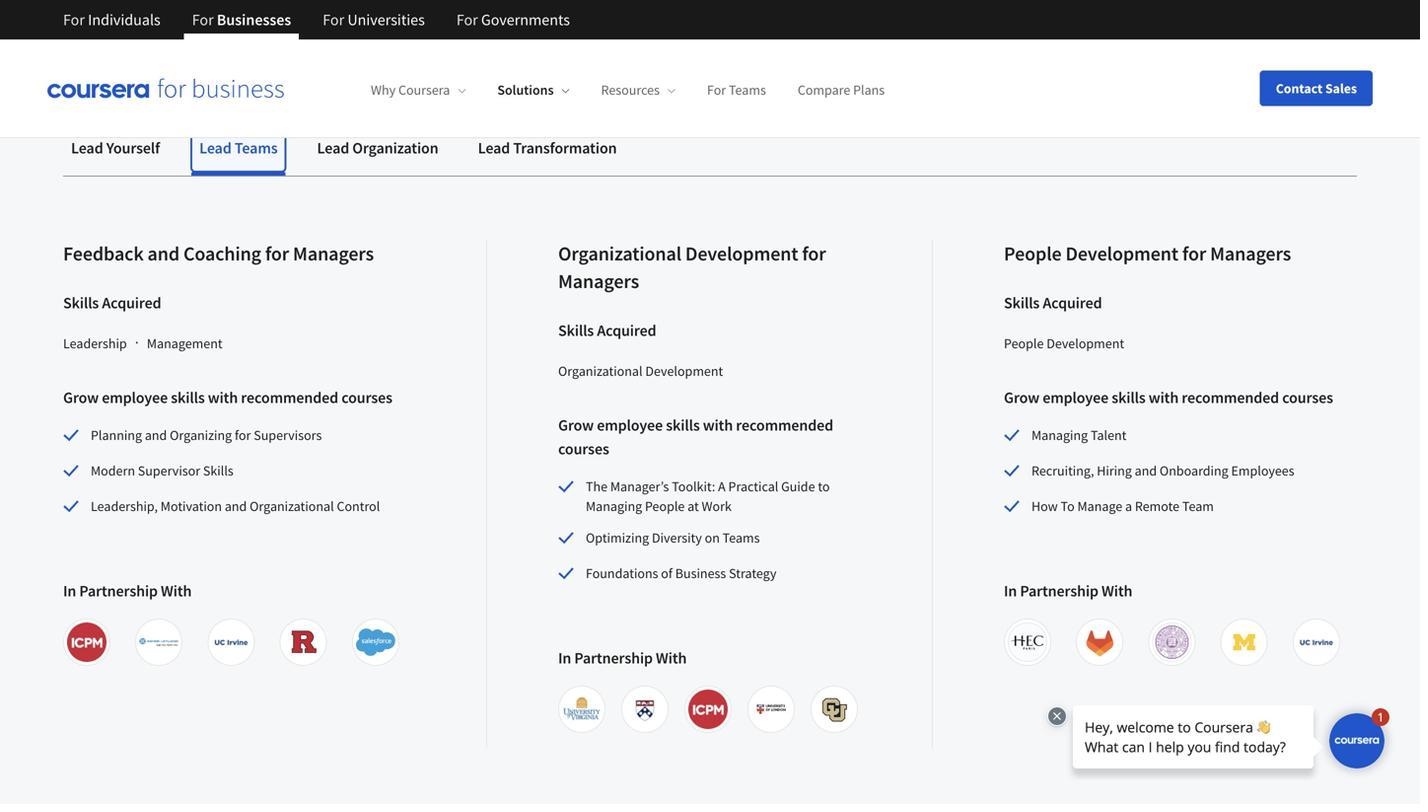 Task type: vqa. For each thing, say whether or not it's contained in the screenshot.
dialog containing Chat with us
no



Task type: describe. For each thing, give the bounding box(es) containing it.
plans
[[854, 81, 885, 99]]

lead transformation
[[478, 138, 617, 158]]

why coursera link
[[371, 81, 466, 99]]

leadership
[[63, 334, 127, 352]]

yourself
[[106, 138, 160, 158]]

feedback
[[63, 241, 144, 266]]

recommended for feedback and coaching for managers
[[241, 388, 339, 408]]

to inside the manager's toolkit: a practical guide to managing people at work
[[818, 478, 830, 495]]

for for governments
[[457, 10, 478, 30]]

in partnership with for organizational development for managers
[[558, 648, 687, 668]]

work
[[702, 497, 732, 515]]

organizing
[[170, 426, 232, 444]]

partnership for people development for managers
[[1021, 581, 1099, 601]]

organizational for organizational development for managers
[[558, 241, 682, 266]]

modern supervisor skills
[[91, 462, 234, 480]]

leadership, motivation and organizational control
[[91, 497, 380, 515]]

manager's
[[611, 478, 669, 495]]

grow for feedback and coaching for managers
[[63, 388, 99, 408]]

content,
[[753, 0, 822, 22]]

coaching
[[183, 241, 261, 266]]

compare plans link
[[798, 81, 885, 99]]

salesforce logo image
[[356, 623, 395, 662]]

people for people development for managers
[[1004, 241, 1062, 266]]

managers
[[184, 0, 266, 22]]

lead yourself button
[[63, 124, 168, 172]]

university of michigan image
[[1225, 623, 1265, 662]]

ashok leyland logo image
[[139, 623, 179, 662]]

courses for organizational development for managers
[[558, 439, 610, 459]]

lead teams tab panel
[[63, 177, 1358, 749]]

beginner
[[423, 0, 496, 22]]

grow employee skills with recommended courses for feedback
[[63, 388, 393, 408]]

for teams
[[707, 81, 766, 99]]

how
[[1032, 497, 1058, 515]]

for for businesses
[[192, 10, 214, 30]]

for for universities
[[323, 10, 345, 30]]

skillsets
[[940, 0, 1010, 22]]

contact sales button
[[1261, 71, 1373, 106]]

at inside the manager's toolkit: a practical guide to managing people at work
[[688, 497, 699, 515]]

skills for organizational
[[666, 415, 700, 435]]

for up content tabs tab list
[[707, 81, 726, 99]]

skills acquired for organizational
[[558, 321, 657, 340]]

rutgers logo image
[[284, 623, 323, 662]]

with for feedback
[[161, 581, 192, 601]]

with for feedback and coaching for managers
[[208, 388, 238, 408]]

lead organization button
[[309, 124, 447, 172]]

courses for feedback and coaching for managers
[[342, 388, 393, 408]]

in for feedback and coaching for managers
[[63, 581, 76, 601]]

motivation
[[161, 497, 222, 515]]

businesses
[[217, 10, 291, 30]]

compare
[[798, 81, 851, 99]]

lead transformation button
[[470, 124, 625, 172]]

managing talent
[[1032, 426, 1127, 444]]

to inside build effective managers at every level with beginner and advanced level leadership content, including 40+ skillsets to drive soft skill proficiency across the entire organization.
[[1014, 0, 1031, 22]]

image 198 image
[[562, 690, 602, 729]]

lead teams
[[199, 138, 278, 158]]

guide
[[782, 478, 816, 495]]

build effective managers at every level with beginner and advanced level leadership content, including 40+ skillsets to drive soft skill proficiency across the entire organization.
[[63, 0, 1148, 46]]

supervisors
[[254, 426, 322, 444]]

organization
[[352, 138, 439, 158]]

1 horizontal spatial managing
[[1032, 426, 1088, 444]]

with for people
[[1102, 581, 1133, 601]]

skills acquired for people
[[1004, 293, 1103, 313]]

for universities
[[323, 10, 425, 30]]

university of colorado boulder image
[[815, 690, 854, 729]]

compare plans
[[798, 81, 885, 99]]

recruiting,
[[1032, 462, 1095, 480]]

and right "hiring"
[[1135, 462, 1158, 480]]

build
[[63, 0, 106, 22]]

skill
[[1115, 0, 1148, 22]]

and inside build effective managers at every level with beginner and advanced level leadership content, including 40+ skillsets to drive soft skill proficiency across the entire organization.
[[500, 0, 532, 22]]

employee for organizational
[[597, 415, 663, 435]]

content tabs tab list
[[63, 124, 1358, 176]]

planning and organizing for supervisors
[[91, 426, 322, 444]]

coursera for business image
[[47, 78, 284, 98]]

for governments
[[457, 10, 570, 30]]

foundations of business strategy
[[586, 564, 777, 582]]

lead for lead organization
[[317, 138, 349, 158]]

banner navigation
[[47, 0, 586, 39]]

across
[[159, 21, 212, 46]]

1 university of california irvine course logo image from the left
[[212, 623, 251, 662]]

modern
[[91, 462, 135, 480]]

on
[[705, 529, 720, 547]]

entire
[[247, 21, 295, 46]]

teams for lead teams
[[235, 138, 278, 158]]

for teams link
[[707, 81, 766, 99]]

managers for organizational development for managers
[[558, 269, 640, 294]]

for for individuals
[[63, 10, 85, 30]]

development for organizational development for managers
[[686, 241, 799, 266]]

optimizing
[[586, 529, 649, 547]]

with inside build effective managers at every level with beginner and advanced level leadership content, including 40+ skillsets to drive soft skill proficiency across the entire organization.
[[382, 0, 419, 22]]

organizational development for managers
[[558, 241, 827, 294]]

sales
[[1326, 79, 1358, 97]]

0 horizontal spatial institute of certified professional managers image
[[67, 623, 107, 662]]

organization.
[[299, 21, 407, 46]]

toolkit:
[[672, 478, 716, 495]]

remote
[[1136, 497, 1180, 515]]



Task type: locate. For each thing, give the bounding box(es) containing it.
skills for people development for managers
[[1004, 293, 1040, 313]]

a
[[718, 478, 726, 495]]

skills up people development
[[1004, 293, 1040, 313]]

partnership up hec paris logo
[[1021, 581, 1099, 601]]

employee up planning
[[102, 388, 168, 408]]

with up recruiting, hiring and onboarding employees
[[1149, 388, 1179, 408]]

managers
[[293, 241, 374, 266], [1211, 241, 1292, 266], [558, 269, 640, 294]]

0 horizontal spatial university of california irvine course logo image
[[212, 623, 251, 662]]

level right the every
[[339, 0, 378, 22]]

2 vertical spatial people
[[645, 497, 685, 515]]

lead down solutions at the top left
[[478, 138, 510, 158]]

recruiting, hiring and onboarding employees
[[1032, 462, 1295, 480]]

lead for lead transformation
[[478, 138, 510, 158]]

solutions
[[498, 81, 554, 99]]

2 horizontal spatial managers
[[1211, 241, 1292, 266]]

the manager's toolkit: a practical guide to managing people at work
[[586, 478, 830, 515]]

for left universities in the left top of the page
[[323, 10, 345, 30]]

management
[[147, 334, 223, 352]]

solutions link
[[498, 81, 570, 99]]

grow up the
[[558, 415, 594, 435]]

skills for feedback
[[171, 388, 205, 408]]

grow employee skills with recommended courses up toolkit:
[[558, 415, 834, 459]]

acquired for people
[[1043, 293, 1103, 313]]

2 vertical spatial organizational
[[250, 497, 334, 515]]

managers for people development for managers
[[1211, 241, 1292, 266]]

1 horizontal spatial in partnership with
[[558, 648, 687, 668]]

with left beginner
[[382, 0, 419, 22]]

at inside build effective managers at every level with beginner and advanced level leadership content, including 40+ skillsets to drive soft skill proficiency across the entire organization.
[[270, 0, 286, 22]]

with up gitlab image
[[1102, 581, 1133, 601]]

lead left organization at the top left of page
[[317, 138, 349, 158]]

the
[[586, 478, 608, 495]]

managers inside organizational development for managers
[[558, 269, 640, 294]]

skills
[[171, 388, 205, 408], [1112, 388, 1146, 408], [666, 415, 700, 435]]

leadership,
[[91, 497, 158, 515]]

northwestern university image
[[1153, 623, 1192, 662]]

development for people development
[[1047, 334, 1125, 352]]

1 horizontal spatial courses
[[558, 439, 610, 459]]

recommended up guide
[[736, 415, 834, 435]]

at left the every
[[270, 0, 286, 22]]

managing down the
[[586, 497, 643, 515]]

1 horizontal spatial institute of certified professional managers image
[[689, 690, 728, 729]]

why
[[371, 81, 396, 99]]

team
[[1183, 497, 1215, 515]]

lead for lead teams
[[199, 138, 232, 158]]

2 horizontal spatial courses
[[1283, 388, 1334, 408]]

soft
[[1081, 0, 1111, 22]]

diversity
[[652, 529, 702, 547]]

1 horizontal spatial at
[[688, 497, 699, 515]]

recommended inside grow employee skills with recommended courses
[[736, 415, 834, 435]]

1 horizontal spatial grow employee skills with recommended courses
[[558, 415, 834, 459]]

foundations
[[586, 564, 659, 582]]

1 lead from the left
[[71, 138, 103, 158]]

in partnership with
[[63, 581, 192, 601], [1004, 581, 1133, 601], [558, 648, 687, 668]]

grow for organizational development for managers
[[558, 415, 594, 435]]

for individuals
[[63, 10, 161, 30]]

in partnership with for people development for managers
[[1004, 581, 1133, 601]]

skills acquired up leadership
[[63, 293, 161, 313]]

0 vertical spatial organizational
[[558, 241, 682, 266]]

talent
[[1091, 426, 1127, 444]]

0 horizontal spatial courses
[[342, 388, 393, 408]]

skills for feedback and coaching for managers
[[63, 293, 99, 313]]

acquired up leadership
[[102, 293, 161, 313]]

skills inside grow employee skills with recommended courses
[[666, 415, 700, 435]]

acquired for organizational
[[597, 321, 657, 340]]

resources
[[601, 81, 660, 99]]

lead left yourself
[[71, 138, 103, 158]]

for left the
[[192, 10, 214, 30]]

partnership up ashok leyland logo
[[79, 581, 158, 601]]

2 horizontal spatial in partnership with
[[1004, 581, 1133, 601]]

why coursera
[[371, 81, 450, 99]]

with up ashok leyland logo
[[161, 581, 192, 601]]

skills up leadership
[[63, 293, 99, 313]]

drive
[[1035, 0, 1077, 22]]

with for organizational
[[656, 648, 687, 668]]

contact
[[1277, 79, 1323, 97]]

recommended
[[241, 388, 339, 408], [1182, 388, 1280, 408], [736, 415, 834, 435]]

recommended up the employees on the right of the page
[[1182, 388, 1280, 408]]

individuals
[[88, 10, 161, 30]]

grow employee skills with recommended courses up "planning and organizing for supervisors"
[[63, 388, 393, 408]]

people development for managers
[[1004, 241, 1292, 266]]

acquired up the organizational development
[[597, 321, 657, 340]]

grow for people development for managers
[[1004, 388, 1040, 408]]

grow up planning
[[63, 388, 99, 408]]

for businesses
[[192, 10, 291, 30]]

0 horizontal spatial to
[[818, 478, 830, 495]]

0 horizontal spatial skills
[[171, 388, 205, 408]]

development for people development for managers
[[1066, 241, 1179, 266]]

with inside grow employee skills with recommended courses
[[703, 415, 733, 435]]

1 horizontal spatial to
[[1014, 0, 1031, 22]]

partnership for organizational development for managers
[[575, 648, 653, 668]]

1 horizontal spatial level
[[619, 0, 658, 22]]

employees
[[1232, 462, 1295, 480]]

strategy
[[729, 564, 777, 582]]

employee up managing talent
[[1043, 388, 1109, 408]]

2 horizontal spatial skills
[[1112, 388, 1146, 408]]

with up "planning and organizing for supervisors"
[[208, 388, 238, 408]]

organizational inside organizational development for managers
[[558, 241, 682, 266]]

proficiency
[[63, 21, 155, 46]]

2 university of california irvine course logo image from the left
[[1297, 623, 1337, 662]]

university of california irvine course logo image right university of michigan icon
[[1297, 623, 1337, 662]]

to
[[1014, 0, 1031, 22], [818, 478, 830, 495]]

grow employee skills with recommended courses up talent at the bottom of the page
[[1004, 388, 1334, 408]]

of
[[661, 564, 673, 582]]

1 horizontal spatial in
[[558, 648, 572, 668]]

2 horizontal spatial in
[[1004, 581, 1018, 601]]

0 horizontal spatial skills acquired
[[63, 293, 161, 313]]

skills up toolkit:
[[666, 415, 700, 435]]

skills acquired for feedback
[[63, 293, 161, 313]]

2 horizontal spatial acquired
[[1043, 293, 1103, 313]]

1 horizontal spatial acquired
[[597, 321, 657, 340]]

how to manage a remote team
[[1032, 497, 1215, 515]]

supervisor
[[138, 462, 200, 480]]

1 horizontal spatial recommended
[[736, 415, 834, 435]]

transformation
[[513, 138, 617, 158]]

employee inside grow employee skills with recommended courses
[[597, 415, 663, 435]]

2 vertical spatial teams
[[723, 529, 760, 547]]

in for people development for managers
[[1004, 581, 1018, 601]]

lead
[[71, 138, 103, 158], [199, 138, 232, 158], [317, 138, 349, 158], [478, 138, 510, 158]]

in partnership with up gitlab image
[[1004, 581, 1133, 601]]

university of california irvine course logo image
[[212, 623, 251, 662], [1297, 623, 1337, 662]]

people for people development
[[1004, 334, 1044, 352]]

2 level from the left
[[619, 0, 658, 22]]

managing up "recruiting,"
[[1032, 426, 1088, 444]]

3 lead from the left
[[317, 138, 349, 158]]

1 vertical spatial to
[[818, 478, 830, 495]]

lead teams button
[[192, 124, 286, 172]]

grow up managing talent
[[1004, 388, 1040, 408]]

0 horizontal spatial managers
[[293, 241, 374, 266]]

planning
[[91, 426, 142, 444]]

1 horizontal spatial university of california irvine course logo image
[[1297, 623, 1337, 662]]

skills up the organizational development
[[558, 321, 594, 340]]

skills acquired
[[63, 293, 161, 313], [1004, 293, 1103, 313], [558, 321, 657, 340]]

1 vertical spatial organizational
[[558, 362, 643, 380]]

0 vertical spatial people
[[1004, 241, 1062, 266]]

and right motivation
[[225, 497, 247, 515]]

courses for people development for managers
[[1283, 388, 1334, 408]]

2 horizontal spatial grow employee skills with recommended courses
[[1004, 388, 1334, 408]]

practical
[[729, 478, 779, 495]]

hec paris logo image
[[1008, 623, 1048, 662]]

for left governments
[[457, 10, 478, 30]]

university of pennsylvania (wharton) logo image
[[626, 690, 665, 729]]

with for people development for managers
[[1149, 388, 1179, 408]]

manage
[[1078, 497, 1123, 515]]

2 lead from the left
[[199, 138, 232, 158]]

4 lead from the left
[[478, 138, 510, 158]]

level
[[339, 0, 378, 22], [619, 0, 658, 22]]

business
[[676, 564, 726, 582]]

the
[[216, 21, 243, 46]]

1 vertical spatial at
[[688, 497, 699, 515]]

for
[[63, 10, 85, 30], [192, 10, 214, 30], [323, 10, 345, 30], [457, 10, 478, 30], [707, 81, 726, 99]]

teams inside tab panel
[[723, 529, 760, 547]]

governments
[[481, 10, 570, 30]]

for inside organizational development for managers
[[803, 241, 827, 266]]

with up university of pennsylvania (wharton) logo
[[656, 648, 687, 668]]

1 horizontal spatial employee
[[597, 415, 663, 435]]

and up the modern supervisor skills
[[145, 426, 167, 444]]

0 horizontal spatial with
[[161, 581, 192, 601]]

skills acquired up people development
[[1004, 293, 1103, 313]]

and right beginner
[[500, 0, 532, 22]]

grow employee skills with recommended courses for people
[[1004, 388, 1334, 408]]

1 vertical spatial teams
[[235, 138, 278, 158]]

grow employee skills with recommended courses for organizational
[[558, 415, 834, 459]]

2 horizontal spatial skills acquired
[[1004, 293, 1103, 313]]

to
[[1061, 497, 1075, 515]]

gitlab image
[[1081, 623, 1120, 662]]

1 vertical spatial people
[[1004, 334, 1044, 352]]

1 level from the left
[[339, 0, 378, 22]]

1 vertical spatial managing
[[586, 497, 643, 515]]

recommended up supervisors
[[241, 388, 339, 408]]

and left "coaching"
[[148, 241, 180, 266]]

lead inside button
[[478, 138, 510, 158]]

lead inside button
[[71, 138, 103, 158]]

0 vertical spatial managing
[[1032, 426, 1088, 444]]

people development
[[1004, 334, 1125, 352]]

partnership for feedback and coaching for managers
[[79, 581, 158, 601]]

with
[[161, 581, 192, 601], [1102, 581, 1133, 601], [656, 648, 687, 668]]

organizational development
[[558, 362, 724, 380]]

1 vertical spatial institute of certified professional managers image
[[689, 690, 728, 729]]

managing inside the manager's toolkit: a practical guide to managing people at work
[[586, 497, 643, 515]]

0 horizontal spatial in
[[63, 581, 76, 601]]

0 horizontal spatial recommended
[[241, 388, 339, 408]]

feedback and coaching for managers
[[63, 241, 374, 266]]

2 horizontal spatial employee
[[1043, 388, 1109, 408]]

institute of certified professional managers image
[[67, 623, 107, 662], [689, 690, 728, 729]]

40+
[[907, 0, 936, 22]]

for
[[265, 241, 289, 266], [803, 241, 827, 266], [1183, 241, 1207, 266], [235, 426, 251, 444]]

1 horizontal spatial skills
[[666, 415, 700, 435]]

acquired for feedback
[[102, 293, 161, 313]]

0 vertical spatial at
[[270, 0, 286, 22]]

1 horizontal spatial skills acquired
[[558, 321, 657, 340]]

image 220 image
[[752, 690, 791, 729]]

teams for for teams
[[729, 81, 766, 99]]

institute of certified professional managers image left ashok leyland logo
[[67, 623, 107, 662]]

0 vertical spatial teams
[[729, 81, 766, 99]]

lead for lead yourself
[[71, 138, 103, 158]]

0 horizontal spatial grow employee skills with recommended courses
[[63, 388, 393, 408]]

2 horizontal spatial partnership
[[1021, 581, 1099, 601]]

advanced
[[536, 0, 615, 22]]

0 horizontal spatial in partnership with
[[63, 581, 192, 601]]

development for organizational development
[[646, 362, 724, 380]]

university of california irvine course logo image left rutgers logo
[[212, 623, 251, 662]]

grow inside grow employee skills with recommended courses
[[558, 415, 594, 435]]

recommended for organizational development for managers
[[736, 415, 834, 435]]

grow
[[63, 388, 99, 408], [1004, 388, 1040, 408], [558, 415, 594, 435]]

development inside organizational development for managers
[[686, 241, 799, 266]]

to left "drive"
[[1014, 0, 1031, 22]]

0 horizontal spatial grow
[[63, 388, 99, 408]]

to right guide
[[818, 478, 830, 495]]

people inside the manager's toolkit: a practical guide to managing people at work
[[645, 497, 685, 515]]

0 horizontal spatial acquired
[[102, 293, 161, 313]]

in for organizational development for managers
[[558, 648, 572, 668]]

teams inside button
[[235, 138, 278, 158]]

0 horizontal spatial managing
[[586, 497, 643, 515]]

employee down the organizational development
[[597, 415, 663, 435]]

courses
[[342, 388, 393, 408], [1283, 388, 1334, 408], [558, 439, 610, 459]]

skills
[[63, 293, 99, 313], [1004, 293, 1040, 313], [558, 321, 594, 340], [203, 462, 234, 480]]

1 horizontal spatial with
[[656, 648, 687, 668]]

2 horizontal spatial recommended
[[1182, 388, 1280, 408]]

managing
[[1032, 426, 1088, 444], [586, 497, 643, 515]]

employee for feedback
[[102, 388, 168, 408]]

with up the a
[[703, 415, 733, 435]]

with for organizational development for managers
[[703, 415, 733, 435]]

for left individuals
[[63, 10, 85, 30]]

control
[[337, 497, 380, 515]]

every
[[290, 0, 335, 22]]

skills for people
[[1112, 388, 1146, 408]]

hiring
[[1097, 462, 1133, 480]]

in partnership with up university of pennsylvania (wharton) logo
[[558, 648, 687, 668]]

employee
[[102, 388, 168, 408], [1043, 388, 1109, 408], [597, 415, 663, 435]]

0 vertical spatial institute of certified professional managers image
[[67, 623, 107, 662]]

onboarding
[[1160, 462, 1229, 480]]

acquired up people development
[[1043, 293, 1103, 313]]

lead yourself
[[71, 138, 160, 158]]

0 vertical spatial to
[[1014, 0, 1031, 22]]

teams
[[729, 81, 766, 99], [235, 138, 278, 158], [723, 529, 760, 547]]

at down toolkit:
[[688, 497, 699, 515]]

lead down coursera for business image
[[199, 138, 232, 158]]

in partnership with for feedback and coaching for managers
[[63, 581, 192, 601]]

development
[[686, 241, 799, 266], [1066, 241, 1179, 266], [1047, 334, 1125, 352], [646, 362, 724, 380]]

organizational for organizational development
[[558, 362, 643, 380]]

1 horizontal spatial partnership
[[575, 648, 653, 668]]

1 horizontal spatial managers
[[558, 269, 640, 294]]

skills up talent at the bottom of the page
[[1112, 388, 1146, 408]]

0 horizontal spatial partnership
[[79, 581, 158, 601]]

a
[[1126, 497, 1133, 515]]

0 horizontal spatial at
[[270, 0, 286, 22]]

leadership
[[662, 0, 749, 22]]

institute of certified professional managers image left image 220
[[689, 690, 728, 729]]

skills acquired up the organizational development
[[558, 321, 657, 340]]

skills up organizing
[[171, 388, 205, 408]]

courses inside grow employee skills with recommended courses
[[558, 439, 610, 459]]

2 horizontal spatial grow
[[1004, 388, 1040, 408]]

1 horizontal spatial grow
[[558, 415, 594, 435]]

skills down "planning and organizing for supervisors"
[[203, 462, 234, 480]]

level right advanced
[[619, 0, 658, 22]]

lead organization
[[317, 138, 439, 158]]

resources link
[[601, 81, 676, 99]]

skills for organizational development for managers
[[558, 321, 594, 340]]

people
[[1004, 241, 1062, 266], [1004, 334, 1044, 352], [645, 497, 685, 515]]

recommended for people development for managers
[[1182, 388, 1280, 408]]

optimizing diversity on teams
[[586, 529, 760, 547]]

contact sales
[[1277, 79, 1358, 97]]

employee for people
[[1043, 388, 1109, 408]]

including
[[826, 0, 903, 22]]

2 horizontal spatial with
[[1102, 581, 1133, 601]]

partnership up university of pennsylvania (wharton) logo
[[575, 648, 653, 668]]

0 horizontal spatial level
[[339, 0, 378, 22]]

0 horizontal spatial employee
[[102, 388, 168, 408]]

in partnership with up ashok leyland logo
[[63, 581, 192, 601]]



